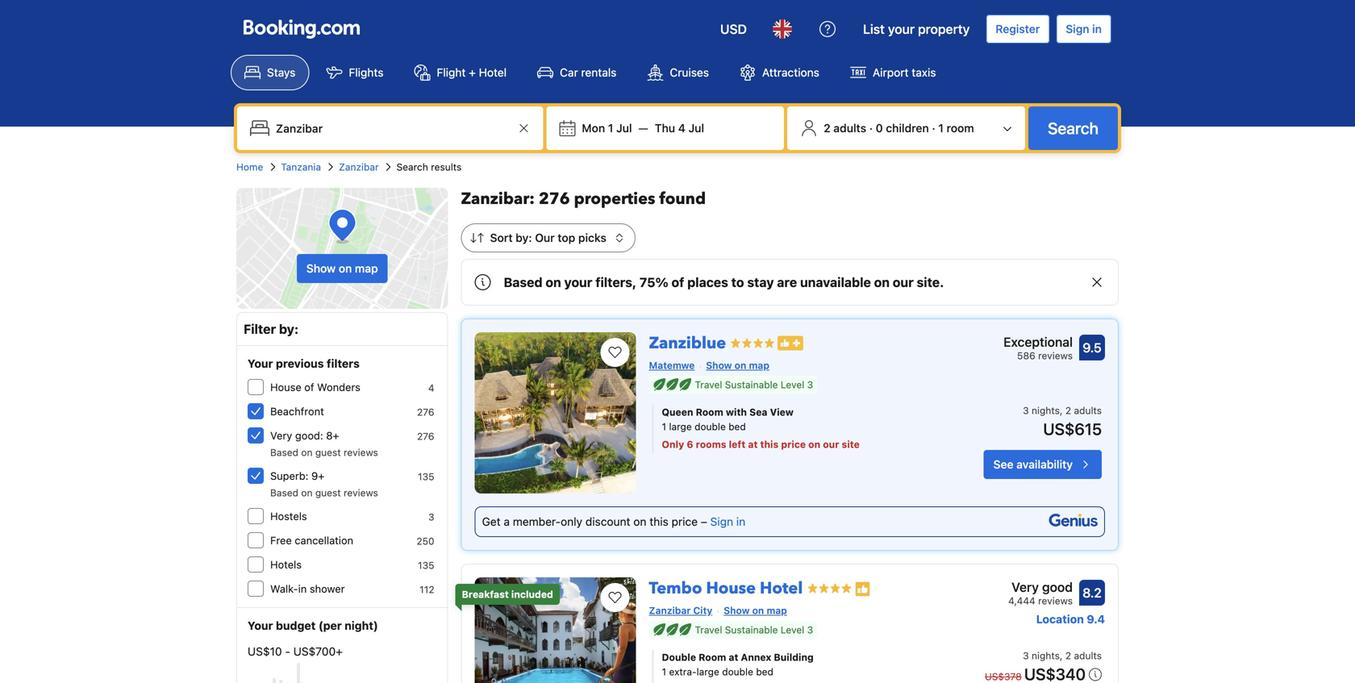 Task type: describe. For each thing, give the bounding box(es) containing it.
free cancellation
[[270, 535, 353, 547]]

get a member-only discount on this price – sign in
[[482, 515, 746, 528]]

flights link
[[313, 55, 397, 90]]

reviews inside very good 4,444 reviews
[[1038, 595, 1073, 607]]

double room at annex building link
[[662, 650, 935, 665]]

usd
[[720, 21, 747, 37]]

walk-in shower
[[270, 583, 345, 595]]

travel for zanziblue
[[695, 379, 722, 390]]

attractions
[[762, 66, 820, 79]]

based for superb: 9+
[[270, 487, 299, 499]]

us$10 - us$700+
[[248, 645, 343, 658]]

house of wonders
[[270, 381, 361, 393]]

276 for very good: 8+
[[417, 431, 435, 442]]

property group
[[461, 313, 1125, 551]]

queen room with sea view link
[[662, 405, 935, 420]]

sustainable for tembo house hotel
[[725, 624, 778, 636]]

our inside queen room with sea view 1 large double bed only 6 rooms left at this price on our site
[[823, 439, 839, 450]]

bed inside double room at annex building 1 extra-large double bed
[[756, 666, 774, 678]]

1 horizontal spatial our
[[893, 275, 914, 290]]

Where are you going? field
[[269, 114, 514, 143]]

-
[[285, 645, 290, 658]]

stays link
[[231, 55, 309, 90]]

hotel for tembo house hotel
[[760, 578, 803, 600]]

very good: 8+
[[270, 430, 339, 442]]

0 horizontal spatial price
[[672, 515, 698, 528]]

room
[[947, 121, 974, 135]]

reviews inside the exceptional 586 reviews
[[1038, 350, 1073, 361]]

free
[[270, 535, 292, 547]]

0 vertical spatial your
[[888, 21, 915, 37]]

1 right the mon
[[608, 121, 613, 135]]

usd button
[[711, 10, 757, 48]]

2 adults · 0 children · 1 room button
[[794, 113, 1019, 144]]

2 adults · 0 children · 1 room
[[824, 121, 974, 135]]

scored 9.5 element
[[1080, 335, 1105, 361]]

2 for 3 nights , 2 adults us$615
[[1066, 405, 1072, 416]]

8+
[[326, 430, 339, 442]]

site.
[[917, 275, 944, 290]]

by: for sort
[[516, 231, 532, 244]]

properties
[[574, 188, 655, 210]]

see availability
[[994, 458, 1073, 471]]

left
[[729, 439, 746, 450]]

airport taxis
[[873, 66, 936, 79]]

availability
[[1017, 458, 1073, 471]]

attractions link
[[726, 55, 833, 90]]

nights for 3 nights , 2 adults us$615
[[1032, 405, 1060, 416]]

8.2
[[1083, 585, 1102, 601]]

room for tembo house hotel
[[699, 652, 726, 663]]

see availability link
[[984, 450, 1102, 479]]

price inside queen room with sea view 1 large double bed only 6 rooms left at this price on our site
[[781, 439, 806, 450]]

0 vertical spatial 4
[[678, 121, 686, 135]]

250
[[417, 536, 435, 547]]

in for sign in
[[1093, 22, 1102, 35]]

member-
[[513, 515, 561, 528]]

included
[[511, 589, 553, 600]]

site
[[842, 439, 860, 450]]

see
[[994, 458, 1014, 471]]

–
[[701, 515, 707, 528]]

1 vertical spatial this
[[650, 515, 669, 528]]

list your property link
[[854, 10, 980, 48]]

list your property
[[863, 21, 970, 37]]

tanzania
[[281, 161, 321, 173]]

superb: 9+
[[270, 470, 325, 482]]

very for good:
[[270, 430, 292, 442]]

0 vertical spatial house
[[270, 381, 302, 393]]

1 horizontal spatial sign
[[1066, 22, 1090, 35]]

taxis
[[912, 66, 936, 79]]

budget
[[276, 619, 316, 633]]

flights
[[349, 66, 384, 79]]

9+
[[311, 470, 325, 482]]

adults inside dropdown button
[[834, 121, 867, 135]]

at inside queen room with sea view 1 large double bed only 6 rooms left at this price on our site
[[748, 439, 758, 450]]

breakfast included
[[462, 589, 553, 600]]

adults for 3 nights , 2 adults us$615
[[1074, 405, 1102, 416]]

zanziblue image
[[475, 332, 636, 494]]

previous
[[276, 357, 324, 370]]

us$615
[[1044, 420, 1102, 439]]

3 for 3 nights , 2 adults
[[1023, 650, 1029, 662]]

filter
[[244, 322, 276, 337]]

top
[[558, 231, 576, 244]]

airport taxis link
[[837, 55, 950, 90]]

586
[[1017, 350, 1036, 361]]

only
[[662, 439, 684, 450]]

booking.com image
[[244, 19, 360, 39]]

2 inside dropdown button
[[824, 121, 831, 135]]

bed inside queen room with sea view 1 large double bed only 6 rooms left at this price on our site
[[729, 421, 746, 432]]

travel sustainable level 3 for zanziblue
[[695, 379, 813, 390]]

good:
[[295, 430, 323, 442]]

walk-
[[270, 583, 298, 595]]

are
[[777, 275, 797, 290]]

our
[[535, 231, 555, 244]]

2 for 3 nights , 2 adults
[[1066, 650, 1072, 662]]

2 jul from the left
[[689, 121, 704, 135]]

to
[[732, 275, 744, 290]]

double inside double room at annex building 1 extra-large double bed
[[722, 666, 754, 678]]

tembo house hotel image
[[475, 578, 636, 683]]

tembo
[[649, 578, 702, 600]]

us$10
[[248, 645, 282, 658]]

very good element
[[1009, 578, 1073, 597]]

135 for hotels
[[418, 560, 435, 571]]

search for search
[[1048, 119, 1099, 138]]

nights for 3 nights , 2 adults
[[1032, 650, 1060, 662]]

1 inside queen room with sea view 1 large double bed only 6 rooms left at this price on our site
[[662, 421, 667, 432]]

view
[[770, 407, 794, 418]]

location 9.4
[[1036, 613, 1105, 626]]

3 up queen room with sea view link
[[807, 379, 813, 390]]

home
[[236, 161, 263, 173]]

1 inside double room at annex building 1 extra-large double bed
[[662, 666, 667, 678]]

show on map button
[[297, 254, 388, 283]]

tanzania link
[[281, 160, 321, 174]]

adults for 3 nights , 2 adults
[[1074, 650, 1102, 662]]

stay
[[747, 275, 774, 290]]

guest for 9+
[[315, 487, 341, 499]]

zanzibar city
[[649, 605, 713, 616]]

beachfront
[[270, 405, 324, 418]]

results
[[431, 161, 462, 173]]

0 horizontal spatial 4
[[428, 382, 435, 394]]

mon 1 jul — thu 4 jul
[[582, 121, 704, 135]]

car rentals link
[[524, 55, 630, 90]]

, for 3 nights , 2 adults
[[1060, 650, 1063, 662]]

sort by: our top picks
[[490, 231, 607, 244]]

your for your budget (per night)
[[248, 619, 273, 633]]



Task type: vqa. For each thing, say whether or not it's contained in the screenshot.
transportation
no



Task type: locate. For each thing, give the bounding box(es) containing it.
room right double
[[699, 652, 726, 663]]

3 up see availability at the right
[[1023, 405, 1029, 416]]

large inside double room at annex building 1 extra-large double bed
[[697, 666, 720, 678]]

room
[[696, 407, 724, 418], [699, 652, 726, 663]]

1 horizontal spatial 4
[[678, 121, 686, 135]]

very left good:
[[270, 430, 292, 442]]

hotel
[[479, 66, 507, 79], [760, 578, 803, 600]]

0 vertical spatial sign
[[1066, 22, 1090, 35]]

price down queen room with sea view link
[[781, 439, 806, 450]]

2 guest from the top
[[315, 487, 341, 499]]

at inside double room at annex building 1 extra-large double bed
[[729, 652, 739, 663]]

adults left 0
[[834, 121, 867, 135]]

adults up 'us$615'
[[1074, 405, 1102, 416]]

your for your previous filters
[[248, 357, 273, 370]]

this left "–"
[[650, 515, 669, 528]]

travel inside property group
[[695, 379, 722, 390]]

with
[[726, 407, 747, 418]]

guest down 8+
[[315, 447, 341, 458]]

0 vertical spatial sustainable
[[725, 379, 778, 390]]

0 horizontal spatial our
[[823, 439, 839, 450]]

1 vertical spatial room
[[699, 652, 726, 663]]

1 vertical spatial very
[[1012, 580, 1039, 595]]

large down city
[[697, 666, 720, 678]]

cruises
[[670, 66, 709, 79]]

this inside queen room with sea view 1 large double bed only 6 rooms left at this price on our site
[[760, 439, 779, 450]]

thu
[[655, 121, 675, 135]]

reviews
[[1038, 350, 1073, 361], [344, 447, 378, 458], [344, 487, 378, 499], [1038, 595, 1073, 607]]

1 vertical spatial ,
[[1060, 650, 1063, 662]]

0 vertical spatial at
[[748, 439, 758, 450]]

0 horizontal spatial jul
[[616, 121, 632, 135]]

2 vertical spatial based
[[270, 487, 299, 499]]

, for 3 nights , 2 adults us$615
[[1060, 405, 1063, 416]]

· right children
[[932, 121, 936, 135]]

0 vertical spatial of
[[672, 275, 684, 290]]

2 level from the top
[[781, 624, 805, 636]]

zanzibar for zanzibar
[[339, 161, 379, 173]]

sign in link right register link
[[1056, 15, 1112, 44]]

very up 4,444
[[1012, 580, 1039, 595]]

0 horizontal spatial by:
[[279, 322, 299, 337]]

sustainable up 'sea'
[[725, 379, 778, 390]]

2 your from the top
[[248, 619, 273, 633]]

3 for 3 nights , 2 adults us$615
[[1023, 405, 1029, 416]]

search results updated. zanzibar: 276 properties found. applied filters: beachfront, very good: 8+, superb: 9+. element
[[461, 188, 1119, 211]]

75%
[[640, 275, 669, 290]]

us$378
[[985, 671, 1022, 683]]

sustainable
[[725, 379, 778, 390], [725, 624, 778, 636]]

, down the location
[[1060, 650, 1063, 662]]

1 vertical spatial of
[[304, 381, 314, 393]]

show on map for tembo house hotel
[[724, 605, 787, 616]]

135 down the 250
[[418, 560, 435, 571]]

2 travel from the top
[[695, 624, 722, 636]]

0 vertical spatial sign in link
[[1056, 15, 1112, 44]]

1 horizontal spatial of
[[672, 275, 684, 290]]

filters,
[[596, 275, 637, 290]]

2 · from the left
[[932, 121, 936, 135]]

0 horizontal spatial sign in link
[[710, 515, 746, 528]]

3 up the 250
[[428, 512, 435, 523]]

1 vertical spatial price
[[672, 515, 698, 528]]

0 horizontal spatial hotel
[[479, 66, 507, 79]]

map inside 'button'
[[355, 262, 378, 275]]

stays
[[267, 66, 296, 79]]

9.4
[[1087, 613, 1105, 626]]

0 horizontal spatial sign
[[710, 515, 733, 528]]

zanzibar for zanzibar city
[[649, 605, 691, 616]]

places
[[688, 275, 728, 290]]

double down annex
[[722, 666, 754, 678]]

—
[[639, 121, 648, 135]]

2 , from the top
[[1060, 650, 1063, 662]]

0 horizontal spatial at
[[729, 652, 739, 663]]

show inside 'button'
[[306, 262, 336, 275]]

based down superb:
[[270, 487, 299, 499]]

our left site
[[823, 439, 839, 450]]

wonders
[[317, 381, 361, 393]]

your
[[248, 357, 273, 370], [248, 619, 273, 633]]

on
[[339, 262, 352, 275], [546, 275, 561, 290], [874, 275, 890, 290], [735, 360, 747, 371], [809, 439, 821, 450], [301, 447, 313, 458], [301, 487, 313, 499], [634, 515, 647, 528], [752, 605, 764, 616]]

travel sustainable level 3 for tembo house hotel
[[695, 624, 813, 636]]

zanzibar:
[[461, 188, 535, 210]]

1 vertical spatial sign in link
[[710, 515, 746, 528]]

double
[[695, 421, 726, 432], [722, 666, 754, 678]]

by: right filter
[[279, 322, 299, 337]]

1 vertical spatial travel sustainable level 3
[[695, 624, 813, 636]]

sustainable for zanziblue
[[725, 379, 778, 390]]

map
[[355, 262, 378, 275], [749, 360, 770, 371], [767, 605, 787, 616]]

price left "–"
[[672, 515, 698, 528]]

of right 75%
[[672, 275, 684, 290]]

3 for 3
[[428, 512, 435, 523]]

0 vertical spatial ,
[[1060, 405, 1063, 416]]

mon
[[582, 121, 605, 135]]

this
[[760, 439, 779, 450], [650, 515, 669, 528]]

1 , from the top
[[1060, 405, 1063, 416]]

0 horizontal spatial large
[[669, 421, 692, 432]]

based on guest reviews for 9+
[[270, 487, 378, 499]]

0 vertical spatial based
[[504, 275, 543, 290]]

tembo house hotel link
[[649, 571, 803, 600]]

0 vertical spatial our
[[893, 275, 914, 290]]

sustainable up annex
[[725, 624, 778, 636]]

3 nights , 2 adults
[[1023, 650, 1102, 662]]

2 sustainable from the top
[[725, 624, 778, 636]]

sign in
[[1066, 22, 1102, 35]]

0 vertical spatial adults
[[834, 121, 867, 135]]

1 vertical spatial travel
[[695, 624, 722, 636]]

3 inside 3 nights , 2 adults us$615
[[1023, 405, 1029, 416]]

1 horizontal spatial price
[[781, 439, 806, 450]]

map for tembo house hotel
[[767, 605, 787, 616]]

hotel right + on the top left
[[479, 66, 507, 79]]

level up queen room with sea view link
[[781, 379, 805, 390]]

shower
[[310, 583, 345, 595]]

1 vertical spatial based
[[270, 447, 299, 458]]

2 vertical spatial in
[[298, 583, 307, 595]]

based up superb:
[[270, 447, 299, 458]]

3 nights , 2 adults us$615
[[1023, 405, 1102, 439]]

1 vertical spatial at
[[729, 652, 739, 663]]

0 horizontal spatial house
[[270, 381, 302, 393]]

1 jul from the left
[[616, 121, 632, 135]]

1 horizontal spatial hotel
[[760, 578, 803, 600]]

1 vertical spatial by:
[[279, 322, 299, 337]]

2 based on guest reviews from the top
[[270, 487, 378, 499]]

based on guest reviews for good:
[[270, 447, 378, 458]]

superb:
[[270, 470, 309, 482]]

of down your previous filters
[[304, 381, 314, 393]]

on inside 'button'
[[339, 262, 352, 275]]

0 vertical spatial bed
[[729, 421, 746, 432]]

zanziblue
[[649, 332, 726, 355]]

0 vertical spatial in
[[1093, 22, 1102, 35]]

1 vertical spatial your
[[248, 619, 273, 633]]

0 vertical spatial nights
[[1032, 405, 1060, 416]]

travel
[[695, 379, 722, 390], [695, 624, 722, 636]]

zanzibar down where are you going? field
[[339, 161, 379, 173]]

room inside double room at annex building 1 extra-large double bed
[[699, 652, 726, 663]]

exceptional
[[1004, 334, 1073, 350]]

large
[[669, 421, 692, 432], [697, 666, 720, 678]]

jul right thu
[[689, 121, 704, 135]]

276 for beachfront
[[417, 407, 435, 418]]

room left with
[[696, 407, 724, 418]]

search for search results
[[397, 161, 428, 173]]

+
[[469, 66, 476, 79]]

room inside queen room with sea view 1 large double bed only 6 rooms left at this price on our site
[[696, 407, 724, 418]]

1 horizontal spatial zanzibar
[[649, 605, 691, 616]]

135 for superb: 9+
[[418, 471, 435, 482]]

1 vertical spatial 276
[[417, 407, 435, 418]]

2 vertical spatial 276
[[417, 431, 435, 442]]

1 vertical spatial 4
[[428, 382, 435, 394]]

2 135 from the top
[[418, 560, 435, 571]]

property
[[918, 21, 970, 37]]

1 vertical spatial hotel
[[760, 578, 803, 600]]

show on map for zanziblue
[[706, 360, 770, 371]]

0 vertical spatial show
[[306, 262, 336, 275]]

1 vertical spatial nights
[[1032, 650, 1060, 662]]

2 travel sustainable level 3 from the top
[[695, 624, 813, 636]]

double up rooms
[[695, 421, 726, 432]]

0 vertical spatial 135
[[418, 471, 435, 482]]

1 sustainable from the top
[[725, 379, 778, 390]]

map inside property group
[[749, 360, 770, 371]]

1 travel from the top
[[695, 379, 722, 390]]

show on map
[[306, 262, 378, 275], [706, 360, 770, 371], [724, 605, 787, 616]]

6
[[687, 439, 693, 450]]

0 vertical spatial search
[[1048, 119, 1099, 138]]

0 horizontal spatial this
[[650, 515, 669, 528]]

level for zanziblue
[[781, 379, 805, 390]]

zanzibar down the 'tembo'
[[649, 605, 691, 616]]

2 vertical spatial map
[[767, 605, 787, 616]]

based for very good: 8+
[[270, 447, 299, 458]]

, inside 3 nights , 2 adults us$615
[[1060, 405, 1063, 416]]

0 vertical spatial level
[[781, 379, 805, 390]]

very good 4,444 reviews
[[1009, 580, 1073, 607]]

travel down city
[[695, 624, 722, 636]]

in left shower
[[298, 583, 307, 595]]

1 based on guest reviews from the top
[[270, 447, 378, 458]]

0 vertical spatial travel sustainable level 3
[[695, 379, 813, 390]]

1 your from the top
[[248, 357, 273, 370]]

at left annex
[[729, 652, 739, 663]]

sign inside property group
[[710, 515, 733, 528]]

hotel up building
[[760, 578, 803, 600]]

bed down with
[[729, 421, 746, 432]]

0 vertical spatial your
[[248, 357, 273, 370]]

list
[[863, 21, 885, 37]]

home link
[[236, 160, 263, 174]]

1 vertical spatial your
[[564, 275, 593, 290]]

1 vertical spatial 135
[[418, 560, 435, 571]]

thu 4 jul button
[[648, 114, 711, 143]]

2 left 0
[[824, 121, 831, 135]]

sustainable inside property group
[[725, 379, 778, 390]]

house up beachfront
[[270, 381, 302, 393]]

travel sustainable level 3 up annex
[[695, 624, 813, 636]]

0 vertical spatial room
[[696, 407, 724, 418]]

1 vertical spatial show on map
[[706, 360, 770, 371]]

1 horizontal spatial large
[[697, 666, 720, 678]]

adults inside 3 nights , 2 adults us$615
[[1074, 405, 1102, 416]]

a
[[504, 515, 510, 528]]

3 up double room at annex building link
[[807, 624, 813, 636]]

1 horizontal spatial very
[[1012, 580, 1039, 595]]

level for tembo house hotel
[[781, 624, 805, 636]]

in for walk-in shower
[[298, 583, 307, 595]]

0 vertical spatial by:
[[516, 231, 532, 244]]

1 vertical spatial guest
[[315, 487, 341, 499]]

city
[[693, 605, 713, 616]]

sea
[[750, 407, 768, 418]]

based on guest reviews down 9+
[[270, 487, 378, 499]]

1 inside dropdown button
[[939, 121, 944, 135]]

guest for good:
[[315, 447, 341, 458]]

good
[[1042, 580, 1073, 595]]

0 vertical spatial hotel
[[479, 66, 507, 79]]

1 · from the left
[[870, 121, 873, 135]]

0 horizontal spatial ·
[[870, 121, 873, 135]]

guest down 9+
[[315, 487, 341, 499]]

based on guest reviews down 8+
[[270, 447, 378, 458]]

search results
[[397, 161, 462, 173]]

level up building
[[781, 624, 805, 636]]

jul left —
[[616, 121, 632, 135]]

1 horizontal spatial sign in link
[[1056, 15, 1112, 44]]

0 vertical spatial based on guest reviews
[[270, 447, 378, 458]]

night)
[[345, 619, 378, 633]]

level inside property group
[[781, 379, 805, 390]]

house
[[270, 381, 302, 393], [706, 578, 756, 600]]

135 up the 250
[[418, 471, 435, 482]]

2 vertical spatial adults
[[1074, 650, 1102, 662]]

adults
[[834, 121, 867, 135], [1074, 405, 1102, 416], [1074, 650, 1102, 662]]

1 135 from the top
[[418, 471, 435, 482]]

1 horizontal spatial at
[[748, 439, 758, 450]]

(per
[[319, 619, 342, 633]]

0 horizontal spatial of
[[304, 381, 314, 393]]

room for zanziblue
[[696, 407, 724, 418]]

your right list
[[888, 21, 915, 37]]

by: left "our"
[[516, 231, 532, 244]]

2 nights from the top
[[1032, 650, 1060, 662]]

flight + hotel link
[[401, 55, 520, 90]]

exceptional element
[[1004, 332, 1073, 352]]

1 travel sustainable level 3 from the top
[[695, 379, 813, 390]]

scored 8.2 element
[[1080, 580, 1105, 606]]

1 vertical spatial 2
[[1066, 405, 1072, 416]]

flight
[[437, 66, 466, 79]]

0 vertical spatial very
[[270, 430, 292, 442]]

show for zanziblue
[[706, 360, 732, 371]]

0 vertical spatial 276
[[539, 188, 570, 210]]

on inside queen room with sea view 1 large double bed only 6 rooms left at this price on our site
[[809, 439, 821, 450]]

bed down annex
[[756, 666, 774, 678]]

your budget (per night)
[[248, 619, 378, 633]]

based
[[504, 275, 543, 290], [270, 447, 299, 458], [270, 487, 299, 499]]

rooms
[[696, 439, 727, 450]]

0 horizontal spatial zanzibar
[[339, 161, 379, 173]]

nights inside 3 nights , 2 adults us$615
[[1032, 405, 1060, 416]]

queen
[[662, 407, 693, 418]]

1 vertical spatial large
[[697, 666, 720, 678]]

register
[[996, 22, 1040, 35]]

search
[[1048, 119, 1099, 138], [397, 161, 428, 173]]

0 vertical spatial 2
[[824, 121, 831, 135]]

1 down the queen
[[662, 421, 667, 432]]

276 inside 'element'
[[539, 188, 570, 210]]

show on map inside 'button'
[[306, 262, 378, 275]]

matemwe
[[649, 360, 695, 371]]

this right left
[[760, 439, 779, 450]]

sign right "–"
[[710, 515, 733, 528]]

1 vertical spatial sustainable
[[725, 624, 778, 636]]

1 vertical spatial house
[[706, 578, 756, 600]]

1 guest from the top
[[315, 447, 341, 458]]

hotel for flight + hotel
[[479, 66, 507, 79]]

mon 1 jul button
[[576, 114, 639, 143]]

based down "our"
[[504, 275, 543, 290]]

1 nights from the top
[[1032, 405, 1060, 416]]

house up city
[[706, 578, 756, 600]]

travel for tembo house hotel
[[695, 624, 722, 636]]

1 horizontal spatial bed
[[756, 666, 774, 678]]

this property is part of our preferred plus programme. it is committed to providing outstanding service and excellent value. it will pay us a higher commission if you make a booking. image
[[778, 336, 804, 351], [778, 336, 804, 351]]

1 horizontal spatial ·
[[932, 121, 936, 135]]

show for tembo house hotel
[[724, 605, 750, 616]]

adults down 9.4
[[1074, 650, 1102, 662]]

0 vertical spatial large
[[669, 421, 692, 432]]

your
[[888, 21, 915, 37], [564, 275, 593, 290]]

this property is part of our preferred partner programme. it is committed to providing commendable service and good value. it will pay us a higher commission if you make a booking. image
[[855, 581, 871, 598], [855, 581, 871, 598]]

hostels
[[270, 510, 307, 522]]

rentals
[[581, 66, 617, 79]]

0 vertical spatial price
[[781, 439, 806, 450]]

sign right the register
[[1066, 22, 1090, 35]]

1 left room
[[939, 121, 944, 135]]

nights down the location
[[1032, 650, 1060, 662]]

very for good
[[1012, 580, 1039, 595]]

us$700+
[[293, 645, 343, 658]]

sign in link right "–"
[[710, 515, 746, 528]]

nights up 'us$615'
[[1032, 405, 1060, 416]]

2 vertical spatial show on map
[[724, 605, 787, 616]]

large inside queen room with sea view 1 large double bed only 6 rooms left at this price on our site
[[669, 421, 692, 432]]

1 level from the top
[[781, 379, 805, 390]]

1 horizontal spatial house
[[706, 578, 756, 600]]

our left site.
[[893, 275, 914, 290]]

1 vertical spatial zanzibar
[[649, 605, 691, 616]]

by: for filter
[[279, 322, 299, 337]]

1 vertical spatial based on guest reviews
[[270, 487, 378, 499]]

queen room with sea view 1 large double bed only 6 rooms left at this price on our site
[[662, 407, 860, 450]]

show inside property group
[[706, 360, 732, 371]]

2 inside 3 nights , 2 adults us$615
[[1066, 405, 1072, 416]]

0 vertical spatial double
[[695, 421, 726, 432]]

blue genius logo image
[[1049, 514, 1098, 527], [1049, 514, 1098, 527]]

2 up 'us$615'
[[1066, 405, 1072, 416]]

4
[[678, 121, 686, 135], [428, 382, 435, 394]]

,
[[1060, 405, 1063, 416], [1060, 650, 1063, 662]]

0 vertical spatial guest
[[315, 447, 341, 458]]

0 horizontal spatial in
[[298, 583, 307, 595]]

your up 'us$10'
[[248, 619, 273, 633]]

, up 'us$615'
[[1060, 405, 1063, 416]]

your left filters,
[[564, 275, 593, 290]]

very inside very good 4,444 reviews
[[1012, 580, 1039, 595]]

· left 0
[[870, 121, 873, 135]]

1 vertical spatial level
[[781, 624, 805, 636]]

filters
[[327, 357, 360, 370]]

your previous filters
[[248, 357, 360, 370]]

travel sustainable level 3 up 'sea'
[[695, 379, 813, 390]]

2 horizontal spatial in
[[1093, 22, 1102, 35]]

search button
[[1029, 106, 1118, 150]]

0
[[876, 121, 883, 135]]

double inside queen room with sea view 1 large double bed only 6 rooms left at this price on our site
[[695, 421, 726, 432]]

in right the register
[[1093, 22, 1102, 35]]

in inside property group
[[736, 515, 746, 528]]

at right left
[[748, 439, 758, 450]]

1 horizontal spatial jul
[[689, 121, 704, 135]]

double
[[662, 652, 696, 663]]

extra-
[[669, 666, 697, 678]]

0 horizontal spatial search
[[397, 161, 428, 173]]

your down filter
[[248, 357, 273, 370]]

2 down location 9.4 at right
[[1066, 650, 1072, 662]]

1 vertical spatial bed
[[756, 666, 774, 678]]

in right "–"
[[736, 515, 746, 528]]

travel down zanziblue
[[695, 379, 722, 390]]

3 down 4,444
[[1023, 650, 1029, 662]]

1 left extra-
[[662, 666, 667, 678]]

1 vertical spatial show
[[706, 360, 732, 371]]

show on map inside property group
[[706, 360, 770, 371]]

map for zanziblue
[[749, 360, 770, 371]]

get
[[482, 515, 501, 528]]

airport
[[873, 66, 909, 79]]

large down the queen
[[669, 421, 692, 432]]

picks
[[578, 231, 607, 244]]

travel sustainable level 3 inside property group
[[695, 379, 813, 390]]

cruises link
[[634, 55, 723, 90]]

search inside 'button'
[[1048, 119, 1099, 138]]

1 vertical spatial adults
[[1074, 405, 1102, 416]]

3
[[807, 379, 813, 390], [1023, 405, 1029, 416], [428, 512, 435, 523], [807, 624, 813, 636], [1023, 650, 1029, 662]]

1 horizontal spatial by:
[[516, 231, 532, 244]]



